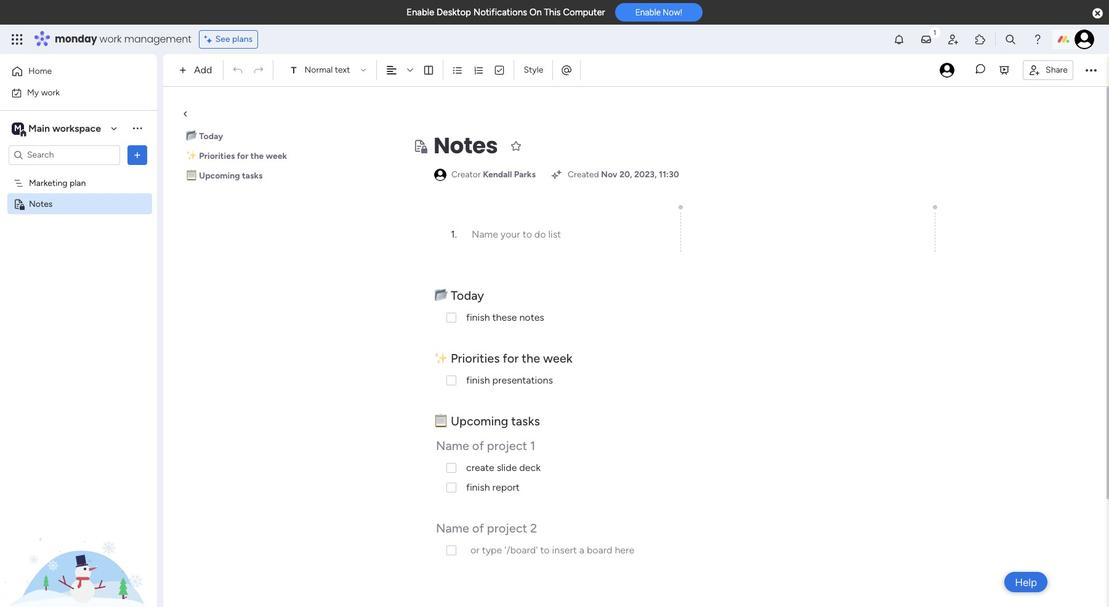 Task type: locate. For each thing, give the bounding box(es) containing it.
work for my
[[41, 87, 60, 98]]

help
[[1015, 576, 1037, 589]]

enable
[[407, 7, 434, 18], [635, 8, 661, 17]]

1 vertical spatial ✨ priorities for the week
[[434, 351, 573, 366]]

0 horizontal spatial today
[[199, 131, 223, 142]]

numbered list image
[[473, 65, 484, 76]]

notes up creator
[[434, 130, 498, 161]]

parks
[[514, 169, 536, 180]]

work inside button
[[41, 87, 60, 98]]

1 horizontal spatial week
[[543, 351, 573, 366]]

0 horizontal spatial ✨
[[186, 151, 197, 161]]

1 vertical spatial week
[[543, 351, 573, 366]]

📋
[[186, 171, 197, 181], [434, 414, 448, 429]]

1 vertical spatial work
[[41, 87, 60, 98]]

0 vertical spatial the
[[251, 151, 264, 161]]

normal
[[305, 65, 333, 75]]

see
[[215, 34, 230, 44]]

finish left these
[[466, 312, 490, 323]]

kendall
[[483, 169, 512, 180]]

✨
[[186, 151, 197, 161], [434, 351, 448, 366]]

0 horizontal spatial work
[[41, 87, 60, 98]]

0 vertical spatial upcoming
[[199, 171, 240, 181]]

0 horizontal spatial ✨ priorities for the week
[[186, 151, 287, 161]]

1 vertical spatial tasks
[[511, 414, 540, 429]]

mention image
[[561, 64, 573, 76]]

0 horizontal spatial 📂
[[186, 131, 197, 142]]

0 horizontal spatial notes
[[29, 199, 53, 209]]

0 horizontal spatial for
[[237, 151, 249, 161]]

finish
[[466, 312, 490, 323], [466, 374, 490, 386], [466, 482, 490, 493]]

0 vertical spatial today
[[199, 131, 223, 142]]

1 horizontal spatial ✨
[[434, 351, 448, 366]]

1 vertical spatial 📂
[[434, 288, 448, 303]]

management
[[124, 32, 191, 46]]

0 vertical spatial notes
[[434, 130, 498, 161]]

work right my
[[41, 87, 60, 98]]

notifications image
[[893, 33, 905, 46]]

tasks
[[242, 171, 263, 181], [511, 414, 540, 429]]

1 horizontal spatial upcoming
[[451, 414, 508, 429]]

marketing
[[29, 178, 67, 188]]

2 vertical spatial finish
[[466, 482, 490, 493]]

0 vertical spatial 📂 today
[[186, 131, 223, 142]]

20,
[[620, 169, 632, 180]]

monday
[[55, 32, 97, 46]]

1 horizontal spatial 📋
[[434, 414, 448, 429]]

1 vertical spatial the
[[522, 351, 540, 366]]

workspace
[[52, 122, 101, 134]]

✨ priorities for the week
[[186, 151, 287, 161], [434, 351, 573, 366]]

for
[[237, 151, 249, 161], [503, 351, 519, 366]]

2 finish from the top
[[466, 374, 490, 386]]

1 vertical spatial finish
[[466, 374, 490, 386]]

upcoming
[[199, 171, 240, 181], [451, 414, 508, 429]]

1 horizontal spatial work
[[100, 32, 122, 46]]

my
[[27, 87, 39, 98]]

1 vertical spatial today
[[451, 288, 484, 303]]

today
[[199, 131, 223, 142], [451, 288, 484, 303]]

v2 ellipsis image
[[1086, 62, 1097, 78]]

checklist image
[[494, 65, 505, 76]]

0 vertical spatial ✨ priorities for the week
[[186, 151, 287, 161]]

📂
[[186, 131, 197, 142], [434, 288, 448, 303]]

invite members image
[[947, 33, 960, 46]]

presentations
[[492, 374, 553, 386]]

1 horizontal spatial enable
[[635, 8, 661, 17]]

work right "monday"
[[100, 32, 122, 46]]

on
[[530, 7, 542, 18]]

option
[[0, 172, 157, 174]]

create
[[466, 462, 494, 474]]

work for monday
[[100, 32, 122, 46]]

0 vertical spatial work
[[100, 32, 122, 46]]

1 horizontal spatial priorities
[[451, 351, 500, 366]]

the
[[251, 151, 264, 161], [522, 351, 540, 366]]

priorities
[[199, 151, 235, 161], [451, 351, 500, 366]]

0 vertical spatial ✨
[[186, 151, 197, 161]]

my work
[[27, 87, 60, 98]]

computer
[[563, 7, 605, 18]]

1 horizontal spatial ✨ priorities for the week
[[434, 351, 573, 366]]

1 vertical spatial notes
[[29, 199, 53, 209]]

0 vertical spatial week
[[266, 151, 287, 161]]

enable left now!
[[635, 8, 661, 17]]

notes inside field
[[434, 130, 498, 161]]

1 vertical spatial 📂 today
[[434, 288, 487, 303]]

week
[[266, 151, 287, 161], [543, 351, 573, 366]]

style button
[[518, 60, 549, 81]]

finish down create
[[466, 482, 490, 493]]

private board image
[[413, 139, 427, 153]]

3 finish from the top
[[466, 482, 490, 493]]

0 vertical spatial priorities
[[199, 151, 235, 161]]

enable left the 'desktop'
[[407, 7, 434, 18]]

📂 today
[[186, 131, 223, 142], [434, 288, 487, 303]]

1 horizontal spatial 📂 today
[[434, 288, 487, 303]]

0 horizontal spatial 📋 upcoming tasks
[[186, 171, 263, 181]]

options image
[[131, 149, 144, 161]]

home
[[28, 66, 52, 76]]

1 horizontal spatial for
[[503, 351, 519, 366]]

Search in workspace field
[[26, 148, 103, 162]]

select product image
[[11, 33, 23, 46]]

1 vertical spatial for
[[503, 351, 519, 366]]

bulleted list image
[[452, 65, 463, 76]]

this
[[544, 7, 561, 18]]

0 horizontal spatial enable
[[407, 7, 434, 18]]

creator
[[451, 169, 481, 180]]

0 vertical spatial for
[[237, 151, 249, 161]]

style
[[524, 65, 544, 75]]

1
[[451, 229, 455, 240]]

0 horizontal spatial 📋
[[186, 171, 197, 181]]

see plans
[[215, 34, 253, 44]]

enable now! button
[[615, 3, 703, 22]]

notifications
[[473, 7, 527, 18]]

now!
[[663, 8, 682, 17]]

📋 upcoming tasks
[[186, 171, 263, 181], [434, 414, 540, 429]]

kendall parks image
[[1075, 30, 1094, 49]]

1 horizontal spatial notes
[[434, 130, 498, 161]]

1 finish from the top
[[466, 312, 490, 323]]

2023,
[[634, 169, 657, 180]]

1 horizontal spatial 📋 upcoming tasks
[[434, 414, 540, 429]]

0 vertical spatial 📋
[[186, 171, 197, 181]]

1 vertical spatial priorities
[[451, 351, 500, 366]]

notes right private board icon on the left top of the page
[[29, 199, 53, 209]]

notes
[[434, 130, 498, 161], [29, 199, 53, 209]]

workspace selection element
[[12, 121, 103, 137]]

0 horizontal spatial priorities
[[199, 151, 235, 161]]

plan
[[70, 178, 86, 188]]

1 horizontal spatial tasks
[[511, 414, 540, 429]]

0 vertical spatial tasks
[[242, 171, 263, 181]]

report
[[492, 482, 520, 493]]

0 vertical spatial finish
[[466, 312, 490, 323]]

enable inside button
[[635, 8, 661, 17]]

0 horizontal spatial 📂 today
[[186, 131, 223, 142]]

1 vertical spatial ✨
[[434, 351, 448, 366]]

workspace options image
[[131, 122, 144, 134]]

finish left the presentations
[[466, 374, 490, 386]]

0 vertical spatial 📋 upcoming tasks
[[186, 171, 263, 181]]

work
[[100, 32, 122, 46], [41, 87, 60, 98]]

list box
[[0, 170, 157, 381]]

enable now!
[[635, 8, 682, 17]]

1 vertical spatial 📋 upcoming tasks
[[434, 414, 540, 429]]

0 horizontal spatial upcoming
[[199, 171, 240, 181]]



Task type: vqa. For each thing, say whether or not it's contained in the screenshot.
Mention Image
yes



Task type: describe. For each thing, give the bounding box(es) containing it.
help button
[[1005, 572, 1048, 593]]

finish report
[[466, 482, 520, 493]]

0 horizontal spatial the
[[251, 151, 264, 161]]

text
[[335, 65, 350, 75]]

monday work management
[[55, 32, 191, 46]]

1 image
[[929, 25, 941, 39]]

enable desktop notifications on this computer
[[407, 7, 605, 18]]

enable for enable now!
[[635, 8, 661, 17]]

1 horizontal spatial today
[[451, 288, 484, 303]]

0 horizontal spatial week
[[266, 151, 287, 161]]

add
[[194, 64, 212, 76]]

finish for finish report
[[466, 482, 490, 493]]

0 vertical spatial 📂
[[186, 131, 197, 142]]

1 .
[[451, 229, 457, 240]]

dapulse close image
[[1093, 7, 1103, 20]]

marketing plan
[[29, 178, 86, 188]]

apps image
[[974, 33, 987, 46]]

Notes field
[[431, 130, 501, 162]]

notes
[[519, 312, 544, 323]]

created nov 20, 2023, 11:30
[[568, 169, 679, 180]]

home button
[[7, 62, 132, 81]]

share button
[[1023, 60, 1074, 80]]

my work button
[[7, 83, 132, 103]]

list box containing marketing plan
[[0, 170, 157, 381]]

private board image
[[13, 198, 25, 210]]

lottie animation image
[[0, 483, 157, 607]]

create slide deck
[[466, 462, 541, 474]]

help image
[[1032, 33, 1044, 46]]

add to favorites image
[[510, 140, 523, 152]]

finish for finish presentations
[[466, 374, 490, 386]]

inbox image
[[920, 33, 933, 46]]

.
[[455, 229, 457, 240]]

m
[[14, 123, 22, 133]]

created
[[568, 169, 599, 180]]

1 horizontal spatial the
[[522, 351, 540, 366]]

normal text
[[305, 65, 350, 75]]

main workspace
[[28, 122, 101, 134]]

finish presentations
[[466, 374, 553, 386]]

deck
[[519, 462, 541, 474]]

desktop
[[437, 7, 471, 18]]

finish for finish these notes
[[466, 312, 490, 323]]

creator kendall parks
[[451, 169, 536, 180]]

0 horizontal spatial tasks
[[242, 171, 263, 181]]

these
[[492, 312, 517, 323]]

slide
[[497, 462, 517, 474]]

nov
[[601, 169, 618, 180]]

lottie animation element
[[0, 483, 157, 607]]

1 vertical spatial 📋
[[434, 414, 448, 429]]

board activity image
[[940, 63, 955, 78]]

1 horizontal spatial 📂
[[434, 288, 448, 303]]

layout image
[[423, 65, 435, 76]]

see plans button
[[199, 30, 258, 49]]

enable for enable desktop notifications on this computer
[[407, 7, 434, 18]]

share
[[1046, 64, 1068, 75]]

plans
[[232, 34, 253, 44]]

1 vertical spatial upcoming
[[451, 414, 508, 429]]

workspace image
[[12, 122, 24, 135]]

finish these notes
[[466, 312, 544, 323]]

search everything image
[[1005, 33, 1017, 46]]

11:30
[[659, 169, 679, 180]]

main
[[28, 122, 50, 134]]

add button
[[174, 60, 220, 80]]



